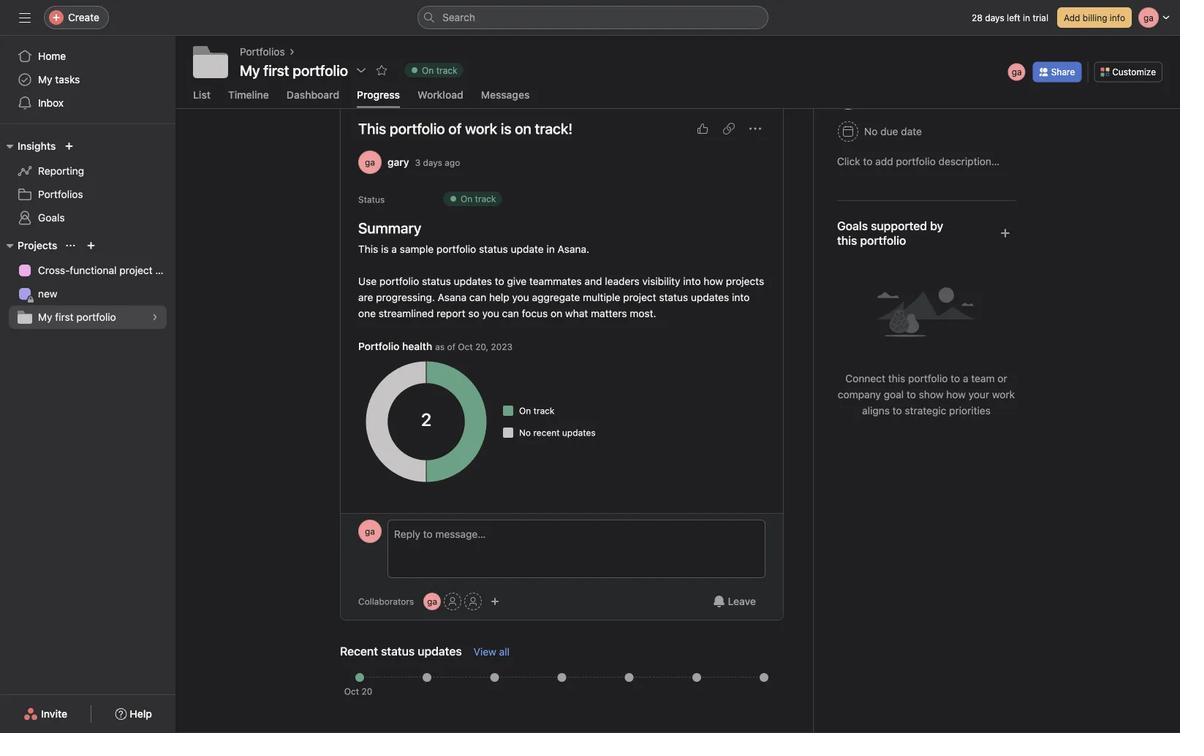 Task type: describe. For each thing, give the bounding box(es) containing it.
reporting
[[38, 165, 84, 177]]

home
[[38, 50, 66, 62]]

new image
[[65, 142, 73, 151]]

1 horizontal spatial ga button
[[424, 593, 441, 611]]

or
[[998, 373, 1008, 385]]

this portfolio
[[838, 234, 907, 247]]

ga up the collaborators
[[365, 527, 375, 537]]

focus
[[522, 307, 548, 320]]

ga right the collaborators
[[427, 597, 438, 607]]

first portfolio
[[264, 61, 348, 79]]

multiple
[[583, 291, 621, 303]]

work inside the connect this portfolio to a team or company goal to show how your work aligns to strategic priorities
[[993, 389, 1016, 401]]

0 vertical spatial can
[[470, 291, 487, 303]]

create button
[[44, 6, 109, 29]]

status updates
[[381, 645, 462, 659]]

customize button
[[1095, 62, 1163, 82]]

this portfolio of work is on track!
[[358, 120, 573, 137]]

priorities
[[950, 405, 991, 417]]

summary
[[358, 219, 422, 237]]

left
[[1007, 12, 1021, 23]]

all
[[499, 646, 510, 658]]

cross-
[[38, 264, 70, 277]]

tasks
[[55, 74, 80, 86]]

view
[[474, 646, 497, 658]]

what
[[566, 307, 588, 320]]

my tasks link
[[9, 68, 167, 91]]

add or remove collaborators image
[[491, 598, 500, 606]]

your
[[969, 389, 990, 401]]

aggregate
[[532, 291, 580, 303]]

trial
[[1033, 12, 1049, 23]]

recent
[[534, 428, 560, 438]]

gary link
[[388, 156, 409, 168]]

see details, my first portfolio image
[[151, 313, 159, 322]]

visibility
[[643, 275, 681, 287]]

goals link
[[9, 206, 167, 230]]

0 horizontal spatial oct
[[344, 687, 359, 697]]

3
[[415, 157, 421, 168]]

update
[[511, 243, 544, 255]]

my for my first portfolio
[[38, 311, 52, 323]]

of for work
[[449, 120, 462, 137]]

insights element
[[0, 133, 176, 233]]

portfolio health as of oct 20, 2023
[[358, 340, 513, 352]]

0 horizontal spatial status
[[422, 275, 451, 287]]

0 vertical spatial portfolios link
[[240, 44, 285, 60]]

more actions image
[[750, 123, 762, 134]]

0 horizontal spatial portfolios link
[[9, 183, 167, 206]]

leaders
[[605, 275, 640, 287]]

company
[[838, 389, 881, 401]]

add to starred image
[[376, 64, 388, 76]]

show
[[919, 389, 944, 401]]

1 horizontal spatial status
[[479, 243, 508, 255]]

one
[[358, 307, 376, 320]]

portfolio inside my first portfolio 'link'
[[76, 311, 116, 323]]

collaborators
[[358, 597, 414, 607]]

inbox link
[[9, 91, 167, 115]]

copy link image
[[724, 123, 735, 134]]

0 vertical spatial on
[[515, 120, 532, 137]]

inbox
[[38, 97, 64, 109]]

days inside gary 3 days ago
[[423, 157, 443, 168]]

first
[[55, 311, 74, 323]]

connect this portfolio to a team or company goal to show how your work aligns to strategic priorities
[[838, 373, 1016, 417]]

plan
[[155, 264, 175, 277]]

help
[[489, 291, 510, 303]]

goal
[[884, 389, 904, 401]]

gary
[[388, 156, 409, 168]]

projects
[[726, 275, 765, 287]]

0 horizontal spatial ga button
[[358, 520, 382, 543]]

0 vertical spatial days
[[986, 12, 1005, 23]]

no for no due date
[[865, 125, 878, 137]]

sample
[[400, 243, 434, 255]]

this
[[889, 373, 906, 385]]

list link
[[193, 89, 211, 108]]

1 horizontal spatial is
[[501, 120, 512, 137]]

leave
[[728, 596, 756, 608]]

streamlined
[[379, 307, 434, 320]]

goals supported by this portfolio
[[838, 219, 944, 247]]

date
[[902, 125, 923, 137]]

my tasks
[[38, 74, 80, 86]]

teammates
[[530, 275, 582, 287]]

2 vertical spatial on track
[[519, 406, 555, 416]]

team
[[972, 373, 995, 385]]

add billing info
[[1064, 12, 1126, 23]]

ga left the "share" button
[[1012, 67, 1023, 77]]

how for into
[[704, 275, 724, 287]]

20
[[362, 687, 373, 697]]

oct 20
[[344, 687, 373, 697]]

home link
[[9, 45, 167, 68]]

cross-functional project plan link
[[9, 259, 175, 282]]

as
[[435, 342, 445, 352]]

are
[[358, 291, 373, 303]]

matters
[[591, 307, 627, 320]]

report
[[437, 307, 466, 320]]

on track button
[[398, 60, 470, 80]]

insights
[[18, 140, 56, 152]]

so
[[469, 307, 480, 320]]

new
[[38, 288, 57, 300]]

due
[[881, 125, 899, 137]]

progress link
[[357, 89, 400, 108]]

add billing info button
[[1058, 7, 1133, 28]]

no recent updates
[[519, 428, 596, 438]]

help button
[[106, 702, 162, 728]]

0 vertical spatial work
[[465, 120, 498, 137]]

strategic
[[905, 405, 947, 417]]

my first portfolio
[[38, 311, 116, 323]]

add parent goal image
[[1000, 227, 1012, 239]]

portfolio up the 3
[[390, 120, 445, 137]]

timeline
[[228, 89, 269, 101]]

oct inside portfolio health as of oct 20, 2023
[[458, 342, 473, 352]]

project inside "link"
[[119, 264, 153, 277]]

on inside 'on track' popup button
[[422, 65, 434, 75]]

share button
[[1034, 62, 1082, 82]]



Task type: locate. For each thing, give the bounding box(es) containing it.
project
[[119, 264, 153, 277], [624, 291, 657, 303]]

2 horizontal spatial on track
[[519, 406, 555, 416]]

ga
[[1012, 67, 1023, 77], [365, 157, 375, 167], [365, 527, 375, 537], [427, 597, 438, 607]]

on left track!
[[515, 120, 532, 137]]

share
[[1052, 67, 1076, 77]]

portfolios down the reporting
[[38, 188, 83, 200]]

1 vertical spatial portfolios link
[[9, 183, 167, 206]]

28 days left in trial
[[972, 12, 1049, 23]]

this down progress "link"
[[358, 120, 386, 137]]

aligns
[[863, 405, 890, 417]]

progress
[[357, 89, 400, 101]]

1 vertical spatial of
[[447, 342, 456, 352]]

no
[[865, 125, 878, 137], [519, 428, 531, 438]]

0 vertical spatial of
[[449, 120, 462, 137]]

updates right the recent
[[563, 428, 596, 438]]

track!
[[535, 120, 573, 137]]

hide sidebar image
[[19, 12, 31, 23]]

by
[[931, 219, 944, 233]]

is down summary
[[381, 243, 389, 255]]

to right "goal"
[[907, 389, 917, 401]]

add
[[1064, 12, 1081, 23]]

my inside the global element
[[38, 74, 52, 86]]

1 horizontal spatial track
[[475, 194, 496, 204]]

oct left 20, on the top left of the page
[[458, 342, 473, 352]]

0 vertical spatial on track
[[422, 65, 458, 75]]

recent status updates
[[340, 645, 462, 659]]

goals up projects
[[38, 212, 65, 224]]

28
[[972, 12, 983, 23]]

1 horizontal spatial on
[[551, 307, 563, 320]]

timeline link
[[228, 89, 269, 108]]

on up this is a sample portfolio status update in asana.
[[461, 194, 473, 204]]

use portfolio status updates to give teammates and leaders visibility into how projects are progressing. asana can help you aggregate multiple project status updates into one streamlined report so you can focus on what matters most.
[[358, 275, 767, 320]]

1 horizontal spatial can
[[502, 307, 519, 320]]

of down workload link
[[449, 120, 462, 137]]

0 likes. click to like this task image
[[697, 123, 709, 134]]

how up priorities
[[947, 389, 966, 401]]

0 vertical spatial this
[[358, 120, 386, 137]]

0 horizontal spatial track
[[437, 65, 458, 75]]

messages
[[481, 89, 530, 101]]

track up the recent
[[534, 406, 555, 416]]

to down "goal"
[[893, 405, 903, 417]]

0 horizontal spatial how
[[704, 275, 724, 287]]

0 horizontal spatial work
[[465, 120, 498, 137]]

1 horizontal spatial on track
[[461, 194, 496, 204]]

view all button
[[474, 646, 510, 658]]

give
[[507, 275, 527, 287]]

oct left 20
[[344, 687, 359, 697]]

of inside portfolio health as of oct 20, 2023
[[447, 342, 456, 352]]

my left tasks
[[38, 74, 52, 86]]

of
[[449, 120, 462, 137], [447, 342, 456, 352]]

goals inside insights element
[[38, 212, 65, 224]]

progressing.
[[376, 291, 435, 303]]

of for oct
[[447, 342, 456, 352]]

0 horizontal spatial days
[[423, 157, 443, 168]]

0 vertical spatial ga button
[[358, 520, 382, 543]]

oct
[[458, 342, 473, 352], [344, 687, 359, 697]]

to left the team
[[951, 373, 961, 385]]

0 vertical spatial project
[[119, 264, 153, 277]]

0 vertical spatial status
[[479, 243, 508, 255]]

reporting link
[[9, 159, 167, 183]]

1 horizontal spatial no
[[865, 125, 878, 137]]

ga button up the collaborators
[[358, 520, 382, 543]]

can
[[470, 291, 487, 303], [502, 307, 519, 320]]

1 this from the top
[[358, 120, 386, 137]]

on track up 'workload'
[[422, 65, 458, 75]]

2023
[[491, 342, 513, 352]]

portfolios up my first portfolio
[[240, 46, 285, 58]]

0 horizontal spatial on
[[515, 120, 532, 137]]

to
[[495, 275, 505, 287], [951, 373, 961, 385], [907, 389, 917, 401], [893, 405, 903, 417]]

1 vertical spatial no
[[519, 428, 531, 438]]

project inside use portfolio status updates to give teammates and leaders visibility into how projects are progressing. asana can help you aggregate multiple project status updates into one streamlined report so you can focus on what matters most.
[[624, 291, 657, 303]]

a
[[392, 243, 397, 255], [963, 373, 969, 385]]

0 horizontal spatial project
[[119, 264, 153, 277]]

my for my first portfolio
[[240, 61, 260, 79]]

can down help
[[502, 307, 519, 320]]

ga left gary link
[[365, 157, 375, 167]]

0 vertical spatial on
[[422, 65, 434, 75]]

2 vertical spatial updates
[[563, 428, 596, 438]]

invite
[[41, 709, 67, 721]]

work down messages link
[[465, 120, 498, 137]]

my first portfolio
[[240, 61, 348, 79]]

0 horizontal spatial is
[[381, 243, 389, 255]]

1 vertical spatial on track
[[461, 194, 496, 204]]

0 horizontal spatial a
[[392, 243, 397, 255]]

work
[[465, 120, 498, 137], [993, 389, 1016, 401]]

status
[[358, 194, 385, 205]]

0 vertical spatial how
[[704, 275, 724, 287]]

1 horizontal spatial project
[[624, 291, 657, 303]]

is down messages link
[[501, 120, 512, 137]]

0 horizontal spatial no
[[519, 428, 531, 438]]

you right so at the top left
[[483, 307, 500, 320]]

this down summary
[[358, 243, 378, 255]]

projects button
[[0, 237, 57, 255]]

days right 28
[[986, 12, 1005, 23]]

1 horizontal spatial a
[[963, 373, 969, 385]]

2 horizontal spatial on
[[519, 406, 531, 416]]

0 vertical spatial no
[[865, 125, 878, 137]]

my up timeline at the top left of page
[[240, 61, 260, 79]]

a inside the connect this portfolio to a team or company goal to show how your work aligns to strategic priorities
[[963, 373, 969, 385]]

my left first
[[38, 311, 52, 323]]

1 vertical spatial you
[[483, 307, 500, 320]]

in right left
[[1024, 12, 1031, 23]]

1 vertical spatial project
[[624, 291, 657, 303]]

projects element
[[0, 233, 176, 332]]

on track up this is a sample portfolio status update in asana.
[[461, 194, 496, 204]]

invite button
[[14, 702, 77, 728]]

search button
[[418, 6, 769, 29]]

status down visibility
[[659, 291, 689, 303]]

days
[[986, 12, 1005, 23], [423, 157, 443, 168]]

messages link
[[481, 89, 530, 108]]

0 horizontal spatial on
[[422, 65, 434, 75]]

0 horizontal spatial on track
[[422, 65, 458, 75]]

1 horizontal spatial goals
[[838, 219, 868, 233]]

search list box
[[418, 6, 769, 29]]

2 this from the top
[[358, 243, 378, 255]]

global element
[[0, 36, 176, 124]]

a left the team
[[963, 373, 969, 385]]

1 vertical spatial can
[[502, 307, 519, 320]]

1 horizontal spatial oct
[[458, 342, 473, 352]]

1 vertical spatial updates
[[691, 291, 730, 303]]

in
[[1024, 12, 1031, 23], [547, 243, 555, 255]]

this for this is a sample portfolio status update in asana.
[[358, 243, 378, 255]]

1 horizontal spatial on
[[461, 194, 473, 204]]

list
[[193, 89, 211, 101]]

no left the recent
[[519, 428, 531, 438]]

and
[[585, 275, 602, 287]]

0 horizontal spatial can
[[470, 291, 487, 303]]

0 vertical spatial oct
[[458, 342, 473, 352]]

0 horizontal spatial into
[[684, 275, 701, 287]]

my inside 'link'
[[38, 311, 52, 323]]

portfolio up show on the bottom
[[909, 373, 948, 385]]

track up 'workload'
[[437, 65, 458, 75]]

customize
[[1113, 67, 1157, 77]]

0 vertical spatial a
[[392, 243, 397, 255]]

how
[[704, 275, 724, 287], [947, 389, 966, 401]]

how inside use portfolio status updates to give teammates and leaders visibility into how projects are progressing. asana can help you aggregate multiple project status updates into one streamlined report so you can focus on what matters most.
[[704, 275, 724, 287]]

portfolios
[[240, 46, 285, 58], [38, 188, 83, 200]]

0 vertical spatial updates
[[454, 275, 492, 287]]

1 vertical spatial on
[[551, 307, 563, 320]]

dashboard link
[[287, 89, 340, 108]]

1 vertical spatial into
[[732, 291, 750, 303]]

1 vertical spatial ga button
[[424, 593, 441, 611]]

portfolios inside insights element
[[38, 188, 83, 200]]

my for my tasks
[[38, 74, 52, 86]]

ago
[[445, 157, 460, 168]]

connect
[[846, 373, 886, 385]]

status up asana
[[422, 275, 451, 287]]

projects
[[18, 240, 57, 252]]

2 vertical spatial on
[[519, 406, 531, 416]]

1 horizontal spatial days
[[986, 12, 1005, 23]]

on up 'workload'
[[422, 65, 434, 75]]

on down 'aggregate'
[[551, 307, 563, 320]]

how inside the connect this portfolio to a team or company goal to show how your work aligns to strategic priorities
[[947, 389, 966, 401]]

no inside dropdown button
[[865, 125, 878, 137]]

on track
[[422, 65, 458, 75], [461, 194, 496, 204], [519, 406, 555, 416]]

1 vertical spatial on
[[461, 194, 473, 204]]

to inside use portfolio status updates to give teammates and leaders visibility into how projects are progressing. asana can help you aggregate multiple project status updates into one streamlined report so you can focus on what matters most.
[[495, 275, 505, 287]]

1 horizontal spatial work
[[993, 389, 1016, 401]]

0 vertical spatial is
[[501, 120, 512, 137]]

on track up the recent
[[519, 406, 555, 416]]

into right visibility
[[684, 275, 701, 287]]

show options image
[[356, 64, 367, 76]]

my first portfolio link
[[9, 306, 167, 329]]

goals up this portfolio
[[838, 219, 868, 233]]

goals inside goals supported by this portfolio
[[838, 219, 868, 233]]

help
[[130, 709, 152, 721]]

work down the or
[[993, 389, 1016, 401]]

you
[[512, 291, 530, 303], [483, 307, 500, 320]]

1 vertical spatial this
[[358, 243, 378, 255]]

is
[[501, 120, 512, 137], [381, 243, 389, 255]]

new project or portfolio image
[[87, 241, 95, 250]]

on
[[515, 120, 532, 137], [551, 307, 563, 320]]

0 horizontal spatial you
[[483, 307, 500, 320]]

info
[[1110, 12, 1126, 23]]

ga button right the collaborators
[[424, 593, 441, 611]]

new link
[[9, 282, 167, 306]]

1 vertical spatial is
[[381, 243, 389, 255]]

1 horizontal spatial in
[[1024, 12, 1031, 23]]

2 horizontal spatial updates
[[691, 291, 730, 303]]

1 horizontal spatial how
[[947, 389, 966, 401]]

0 vertical spatial track
[[437, 65, 458, 75]]

show options, current sort, top image
[[66, 241, 75, 250]]

1 horizontal spatial you
[[512, 291, 530, 303]]

0 vertical spatial into
[[684, 275, 701, 287]]

on up the no recent updates
[[519, 406, 531, 416]]

this is a sample portfolio status update in asana.
[[358, 243, 590, 255]]

workload link
[[418, 89, 464, 108]]

track inside popup button
[[437, 65, 458, 75]]

20,
[[476, 342, 489, 352]]

0 horizontal spatial in
[[547, 243, 555, 255]]

no left "due"
[[865, 125, 878, 137]]

0 horizontal spatial goals
[[38, 212, 65, 224]]

portfolios link down the reporting
[[9, 183, 167, 206]]

1 vertical spatial track
[[475, 194, 496, 204]]

of right 'as'
[[447, 342, 456, 352]]

2 horizontal spatial status
[[659, 291, 689, 303]]

can up so at the top left
[[470, 291, 487, 303]]

0 horizontal spatial updates
[[454, 275, 492, 287]]

no due date button
[[832, 118, 929, 145]]

portfolios link
[[240, 44, 285, 60], [9, 183, 167, 206]]

a down summary
[[392, 243, 397, 255]]

most.
[[630, 307, 657, 320]]

portfolio health
[[358, 340, 433, 352]]

updates down projects
[[691, 291, 730, 303]]

on track inside popup button
[[422, 65, 458, 75]]

2 horizontal spatial track
[[534, 406, 555, 416]]

on inside use portfolio status updates to give teammates and leaders visibility into how projects are progressing. asana can help you aggregate multiple project status updates into one streamlined report so you can focus on what matters most.
[[551, 307, 563, 320]]

into down projects
[[732, 291, 750, 303]]

gary 3 days ago
[[388, 156, 460, 168]]

goals for goals
[[38, 212, 65, 224]]

1 vertical spatial a
[[963, 373, 969, 385]]

0 vertical spatial you
[[512, 291, 530, 303]]

updates up asana
[[454, 275, 492, 287]]

portfolio up progressing.
[[380, 275, 419, 287]]

no for no recent updates
[[519, 428, 531, 438]]

how left projects
[[704, 275, 724, 287]]

this for this portfolio of work is on track!
[[358, 120, 386, 137]]

1 vertical spatial status
[[422, 275, 451, 287]]

status left update
[[479, 243, 508, 255]]

1 vertical spatial in
[[547, 243, 555, 255]]

goals
[[38, 212, 65, 224], [838, 219, 868, 233]]

asana
[[438, 291, 467, 303]]

recent
[[340, 645, 378, 659]]

1 horizontal spatial portfolios
[[240, 46, 285, 58]]

portfolio inside the connect this portfolio to a team or company goal to show how your work aligns to strategic priorities
[[909, 373, 948, 385]]

search
[[443, 11, 476, 23]]

1 horizontal spatial into
[[732, 291, 750, 303]]

goals for goals supported by this portfolio
[[838, 219, 868, 233]]

0 vertical spatial portfolios
[[240, 46, 285, 58]]

1 horizontal spatial updates
[[563, 428, 596, 438]]

days right the 3
[[423, 157, 443, 168]]

1 vertical spatial portfolios
[[38, 188, 83, 200]]

track up this is a sample portfolio status update in asana.
[[475, 194, 496, 204]]

1 vertical spatial oct
[[344, 687, 359, 697]]

portfolio inside use portfolio status updates to give teammates and leaders visibility into how projects are progressing. asana can help you aggregate multiple project status updates into one streamlined report so you can focus on what matters most.
[[380, 275, 419, 287]]

1 vertical spatial days
[[423, 157, 443, 168]]

2 vertical spatial status
[[659, 291, 689, 303]]

dashboard
[[287, 89, 340, 101]]

in left the asana.
[[547, 243, 555, 255]]

1 vertical spatial work
[[993, 389, 1016, 401]]

portfolios link up my first portfolio
[[240, 44, 285, 60]]

use
[[358, 275, 377, 287]]

1 vertical spatial how
[[947, 389, 966, 401]]

portfolio right sample
[[437, 243, 476, 255]]

0 horizontal spatial portfolios
[[38, 188, 83, 200]]

2 vertical spatial track
[[534, 406, 555, 416]]

to up help
[[495, 275, 505, 287]]

how for show
[[947, 389, 966, 401]]

1 horizontal spatial portfolios link
[[240, 44, 285, 60]]

portfolio down new link
[[76, 311, 116, 323]]

you down give
[[512, 291, 530, 303]]

project up most.
[[624, 291, 657, 303]]

create
[[68, 11, 99, 23]]

project left plan
[[119, 264, 153, 277]]

0 vertical spatial in
[[1024, 12, 1031, 23]]

billing
[[1083, 12, 1108, 23]]



Task type: vqa. For each thing, say whether or not it's contained in the screenshot.
bottommost 2 weeks DROPDOWN BUTTON
no



